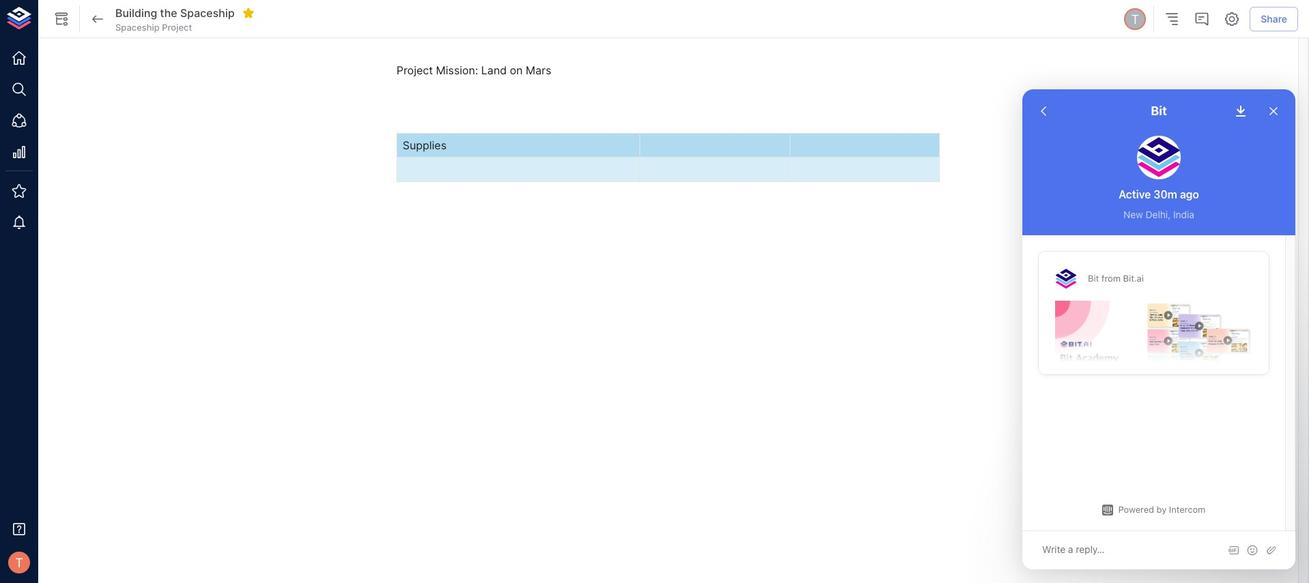 Task type: vqa. For each thing, say whether or not it's contained in the screenshot.
Mission:
yes



Task type: locate. For each thing, give the bounding box(es) containing it.
on
[[510, 63, 523, 77]]

spaceship right the
[[180, 6, 235, 20]]

share button
[[1250, 7, 1298, 32]]

dialog
[[1023, 89, 1296, 570]]

0 horizontal spatial t button
[[4, 548, 34, 578]]

0 vertical spatial project
[[162, 22, 192, 33]]

supplies
[[403, 138, 447, 152]]

building the spaceship
[[115, 6, 235, 20]]

0 vertical spatial spaceship
[[180, 6, 235, 20]]

comments image
[[1194, 11, 1210, 27]]

1 vertical spatial project
[[397, 63, 433, 77]]

spaceship down building
[[115, 22, 160, 33]]

0 vertical spatial t
[[1131, 12, 1139, 27]]

1 vertical spatial t button
[[4, 548, 34, 578]]

0 horizontal spatial t
[[15, 556, 23, 571]]

building
[[115, 6, 157, 20]]

show wiki image
[[53, 11, 70, 27]]

0 vertical spatial t button
[[1122, 6, 1148, 32]]

land
[[481, 63, 507, 77]]

project inside spaceship project link
[[162, 22, 192, 33]]

project down building the spaceship
[[162, 22, 192, 33]]

t button
[[1122, 6, 1148, 32], [4, 548, 34, 578]]

mission:
[[436, 63, 478, 77]]

spaceship
[[180, 6, 235, 20], [115, 22, 160, 33]]

project
[[162, 22, 192, 33], [397, 63, 433, 77]]

project mission: land on mars
[[397, 63, 551, 77]]

t
[[1131, 12, 1139, 27], [15, 556, 23, 571]]

0 horizontal spatial project
[[162, 22, 192, 33]]

spaceship project link
[[115, 21, 192, 34]]

1 vertical spatial spaceship
[[115, 22, 160, 33]]

project left mission:
[[397, 63, 433, 77]]

1 vertical spatial t
[[15, 556, 23, 571]]



Task type: describe. For each thing, give the bounding box(es) containing it.
go back image
[[89, 11, 106, 27]]

remove favorite image
[[242, 7, 254, 19]]

spaceship project
[[115, 22, 192, 33]]

mars
[[526, 63, 551, 77]]

1 horizontal spatial project
[[397, 63, 433, 77]]

share
[[1261, 13, 1287, 24]]

1 horizontal spatial t
[[1131, 12, 1139, 27]]

0 horizontal spatial spaceship
[[115, 22, 160, 33]]

settings image
[[1224, 11, 1240, 27]]

1 horizontal spatial spaceship
[[180, 6, 235, 20]]

the
[[160, 6, 177, 20]]

1 horizontal spatial t button
[[1122, 6, 1148, 32]]

table of contents image
[[1164, 11, 1180, 27]]



